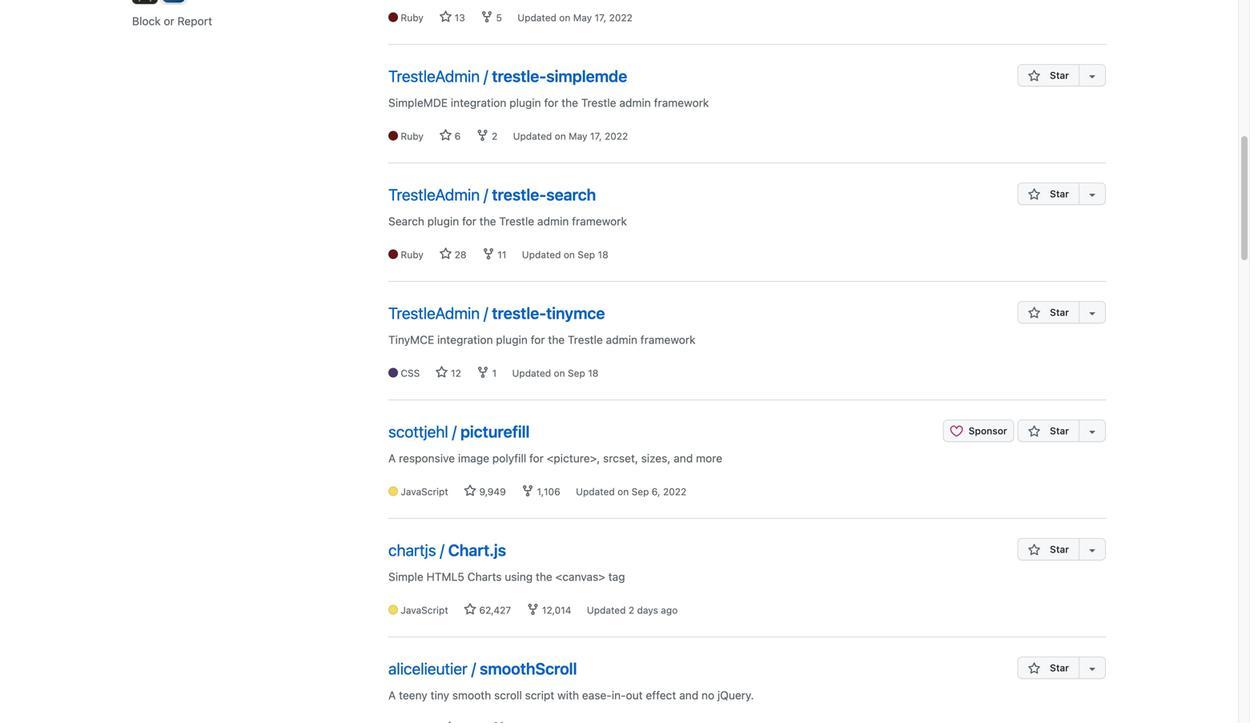 Task type: describe. For each thing, give the bounding box(es) containing it.
a for scottjehl / picturefill
[[389, 452, 396, 465]]

updated for chart.js
[[587, 605, 626, 616]]

1 add this repository to a list image from the top
[[1086, 425, 1099, 438]]

block
[[132, 14, 161, 28]]

sep for search
[[578, 249, 595, 260]]

star for trestle-search
[[1048, 188, 1070, 199]]

4 star from the top
[[1048, 425, 1070, 437]]

6 link
[[439, 129, 464, 142]]

on for tinymce
[[554, 368, 565, 379]]

/ for trestle-search
[[484, 185, 488, 204]]

css
[[401, 368, 420, 379]]

in-
[[612, 689, 626, 702]]

the for trestle-simplemde
[[562, 96, 578, 109]]

chart.js
[[448, 541, 506, 560]]

2 inside 2 link
[[489, 131, 500, 142]]

star for trestle-tinymce
[[1048, 307, 1070, 318]]

1 vertical spatial plugin
[[428, 215, 459, 228]]

may for 5
[[573, 12, 592, 23]]

tiny
[[431, 689, 449, 702]]

tinymce
[[546, 304, 605, 322]]

/ for trestle-simplemde
[[484, 66, 488, 85]]

image
[[458, 452, 490, 465]]

fork image right 13
[[481, 10, 494, 23]]

add this repository to a list image for trestle-tinymce
[[1086, 307, 1099, 320]]

scroll
[[494, 689, 522, 702]]

star button for trestleadmin / trestle-search
[[1018, 183, 1079, 205]]

integration for trestle-tinymce
[[437, 333, 493, 347]]

<picture>,
[[547, 452, 600, 465]]

1,106
[[534, 486, 563, 498]]

star image for 2
[[439, 129, 452, 142]]

9,949 link
[[464, 485, 509, 498]]

tinymce integration plugin for the trestle admin framework
[[389, 333, 696, 347]]

framework for trestle-simplemde
[[654, 96, 709, 109]]

or
[[164, 14, 174, 28]]

block or report
[[132, 14, 212, 28]]

18 for tinymce
[[588, 368, 599, 379]]

/ for smoothscroll
[[472, 659, 476, 678]]

days
[[637, 605, 659, 616]]

simplemde integration plugin for the trestle admin framework
[[389, 96, 709, 109]]

trestleadmin for trestleadmin / trestle-simplemde
[[389, 66, 480, 85]]

trestleadmin for trestleadmin / trestle-tinymce
[[389, 304, 480, 322]]

the for chart.js
[[536, 570, 553, 584]]

12
[[448, 368, 464, 379]]

heart image
[[950, 425, 963, 438]]

block or report button
[[132, 13, 212, 30]]

1 horizontal spatial 2
[[629, 605, 635, 616]]

no
[[702, 689, 715, 702]]

add this repository to a list image for trestle-simplemde
[[1086, 70, 1099, 83]]

for up 28
[[462, 215, 477, 228]]

5
[[494, 12, 505, 23]]

chartjs / chart.js
[[389, 541, 506, 560]]

17, for 5
[[595, 12, 607, 23]]

tag
[[609, 570, 625, 584]]

star button for trestleadmin / trestle-tinymce
[[1018, 301, 1079, 324]]

script
[[525, 689, 555, 702]]

admin for tinymce
[[606, 333, 638, 347]]

1 vertical spatial admin
[[538, 215, 569, 228]]

trestle- for simplemde
[[492, 66, 547, 85]]

13 link
[[439, 10, 468, 23]]

simplemde
[[389, 96, 448, 109]]

srcset,
[[603, 452, 638, 465]]

alicelieutier
[[389, 659, 468, 678]]

with
[[558, 689, 579, 702]]

fork image for trestle-search
[[482, 248, 495, 260]]

integration for trestle-simplemde
[[451, 96, 507, 109]]

updated for trestle-tinymce
[[512, 368, 551, 379]]

updated for trestle-simplemde
[[513, 131, 552, 142]]

html5
[[427, 570, 465, 584]]

12,014
[[540, 605, 574, 616]]

2022 for picturefill
[[663, 486, 687, 498]]

a responsive image polyfill for <picture>, srcset, sizes, and more
[[389, 452, 723, 465]]

search
[[389, 215, 425, 228]]

trestle- for tinymce
[[492, 304, 546, 322]]

scottjehl / picturefill
[[389, 422, 530, 441]]

<canvas>
[[556, 570, 606, 584]]

trestleadmin / trestle-simplemde
[[389, 66, 628, 85]]

polyfill
[[493, 452, 527, 465]]

1 ruby from the top
[[401, 12, 424, 23]]

effect
[[646, 689, 677, 702]]

a for alicelieutier / smoothscroll
[[389, 689, 396, 702]]

11
[[495, 249, 509, 260]]

12,014 link
[[527, 603, 574, 616]]

fork image down the scroll
[[493, 722, 505, 723]]

star image for 12,014
[[464, 603, 477, 616]]

fork image for trestle-simplemde
[[476, 129, 489, 142]]

on up simplemde
[[559, 12, 571, 23]]

updated 2 days ago
[[587, 605, 678, 616]]

alicelieutier / smoothscroll
[[389, 659, 577, 678]]

sponsor link
[[943, 420, 1015, 442]]

updated on may 17, 2022 for 2
[[513, 131, 628, 142]]

using
[[505, 570, 533, 584]]

28 link
[[439, 248, 469, 260]]

1 vertical spatial and
[[680, 689, 699, 702]]



Task type: vqa. For each thing, say whether or not it's contained in the screenshot.
Stars to the bottom
no



Task type: locate. For each thing, give the bounding box(es) containing it.
trestle-
[[492, 66, 547, 85], [492, 185, 547, 204], [492, 304, 546, 322]]

chartjs
[[389, 541, 436, 560]]

star button for chartjs / chart.js
[[1018, 538, 1079, 561]]

updated down tag
[[587, 605, 626, 616]]

updated down tinymce integration plugin for the trestle admin framework
[[512, 368, 551, 379]]

1 javascript from the top
[[401, 486, 448, 498]]

62,427
[[477, 605, 514, 616]]

/ down 5 link
[[484, 66, 488, 85]]

star
[[1048, 70, 1070, 81], [1048, 188, 1070, 199], [1048, 307, 1070, 318], [1048, 425, 1070, 437], [1048, 544, 1070, 555], [1048, 663, 1070, 674]]

plugin
[[510, 96, 541, 109], [428, 215, 459, 228], [496, 333, 528, 347]]

the down tinymce
[[548, 333, 565, 347]]

3 add this repository to a list image from the top
[[1086, 307, 1099, 320]]

17, down simplemde integration plugin for the trestle admin framework
[[590, 131, 602, 142]]

2 right 6
[[489, 131, 500, 142]]

the right using
[[536, 570, 553, 584]]

sizes,
[[642, 452, 671, 465]]

0 vertical spatial ruby
[[401, 12, 424, 23]]

updated right 5
[[518, 12, 557, 23]]

more
[[696, 452, 723, 465]]

0 vertical spatial javascript
[[401, 486, 448, 498]]

0 vertical spatial a
[[389, 452, 396, 465]]

/
[[484, 66, 488, 85], [484, 185, 488, 204], [484, 304, 488, 322], [452, 422, 457, 441], [440, 541, 445, 560], [472, 659, 476, 678]]

6 star button from the top
[[1018, 657, 1079, 679]]

1 vertical spatial may
[[569, 131, 588, 142]]

1 vertical spatial add this repository to a list image
[[1086, 544, 1099, 557]]

smooth
[[453, 689, 491, 702]]

teeny
[[399, 689, 428, 702]]

a teeny tiny smooth scroll script with ease-in-out effect and no jquery.
[[389, 689, 754, 702]]

the for trestle-tinymce
[[548, 333, 565, 347]]

fork image right 6
[[476, 129, 489, 142]]

trestleadmin
[[389, 66, 480, 85], [389, 185, 480, 204], [389, 304, 480, 322]]

tinymce
[[389, 333, 434, 347]]

2 vertical spatial admin
[[606, 333, 638, 347]]

0 vertical spatial and
[[674, 452, 693, 465]]

star for trestle-simplemde
[[1048, 70, 1070, 81]]

report
[[178, 14, 212, 28]]

2 vertical spatial sep
[[632, 486, 649, 498]]

updated on sep 18
[[522, 249, 609, 260], [512, 368, 599, 379]]

on for search
[[564, 249, 575, 260]]

2
[[489, 131, 500, 142], [629, 605, 635, 616]]

trestleadmin for trestleadmin / trestle-search
[[389, 185, 480, 204]]

for down simplemde
[[544, 96, 559, 109]]

star image for 5
[[439, 10, 452, 23]]

for down trestleadmin / trestle-tinymce
[[531, 333, 545, 347]]

1 vertical spatial add this repository to a list image
[[1086, 188, 1099, 201]]

6 star from the top
[[1048, 663, 1070, 674]]

add this repository to a list image for smoothscroll
[[1086, 663, 1099, 675]]

add this repository to a list image
[[1086, 70, 1099, 83], [1086, 188, 1099, 201], [1086, 307, 1099, 320]]

1,106 link
[[522, 485, 563, 498]]

1 star from the top
[[1048, 70, 1070, 81]]

5 star from the top
[[1048, 544, 1070, 555]]

a left the responsive
[[389, 452, 396, 465]]

1 vertical spatial ruby
[[401, 131, 424, 142]]

a left teeny
[[389, 689, 396, 702]]

2 add this repository to a list image from the top
[[1086, 188, 1099, 201]]

0 vertical spatial trestle-
[[492, 66, 547, 85]]

integration
[[451, 96, 507, 109], [437, 333, 493, 347]]

/ right scottjehl
[[452, 422, 457, 441]]

ruby for trestleadmin / trestle-simplemde
[[401, 131, 424, 142]]

2 star from the top
[[1048, 188, 1070, 199]]

sep down tinymce integration plugin for the trestle admin framework
[[568, 368, 586, 379]]

3 star button from the top
[[1018, 301, 1079, 324]]

plugin for trestle-simplemde
[[510, 96, 541, 109]]

6,
[[652, 486, 661, 498]]

the down simplemde
[[562, 96, 578, 109]]

1 vertical spatial trestle-
[[492, 185, 547, 204]]

1 vertical spatial a
[[389, 689, 396, 702]]

ruby for trestleadmin / trestle-search
[[401, 249, 424, 260]]

charts
[[468, 570, 502, 584]]

trestle- up simplemde integration plugin for the trestle admin framework
[[492, 66, 547, 85]]

0 vertical spatial plugin
[[510, 96, 541, 109]]

0 vertical spatial trestleadmin
[[389, 66, 480, 85]]

plugin down trestleadmin / trestle-simplemde
[[510, 96, 541, 109]]

and left the more
[[674, 452, 693, 465]]

0 vertical spatial updated on sep 18
[[522, 249, 609, 260]]

17, for 2
[[590, 131, 602, 142]]

search
[[547, 185, 596, 204]]

/ for picturefill
[[452, 422, 457, 441]]

responsive
[[399, 452, 455, 465]]

updated on sep 18 up tinymce
[[522, 249, 609, 260]]

star button
[[1018, 64, 1079, 87], [1018, 183, 1079, 205], [1018, 301, 1079, 324], [1018, 420, 1079, 442], [1018, 538, 1079, 561], [1018, 657, 1079, 679]]

12 link
[[436, 366, 464, 379]]

3 ruby from the top
[[401, 249, 424, 260]]

smoothscroll
[[480, 659, 577, 678]]

on down simplemde integration plugin for the trestle admin framework
[[555, 131, 566, 142]]

0 vertical spatial 17,
[[595, 12, 607, 23]]

framework for trestle-tinymce
[[641, 333, 696, 347]]

javascript down simple
[[401, 605, 448, 616]]

2 add this repository to a list image from the top
[[1086, 544, 1099, 557]]

fork image
[[481, 10, 494, 23], [476, 129, 489, 142], [482, 248, 495, 260], [477, 366, 490, 379], [493, 722, 505, 723]]

0 vertical spatial 18
[[598, 249, 609, 260]]

3 trestle- from the top
[[492, 304, 546, 322]]

sep up tinymce
[[578, 249, 595, 260]]

fork image right 12
[[477, 366, 490, 379]]

may up simplemde
[[573, 12, 592, 23]]

admin
[[620, 96, 651, 109], [538, 215, 569, 228], [606, 333, 638, 347]]

integration up 2 link
[[451, 96, 507, 109]]

3 trestleadmin from the top
[[389, 304, 480, 322]]

1
[[490, 368, 500, 379]]

updated for trestle-search
[[522, 249, 561, 260]]

2 trestleadmin from the top
[[389, 185, 480, 204]]

trestle- up tinymce integration plugin for the trestle admin framework
[[492, 304, 546, 322]]

star for chart.js
[[1048, 544, 1070, 555]]

0 vertical spatial 2022
[[609, 12, 633, 23]]

integration up 12
[[437, 333, 493, 347]]

sep
[[578, 249, 595, 260], [568, 368, 586, 379], [632, 486, 649, 498]]

1 vertical spatial 2
[[629, 605, 635, 616]]

ruby down 'search'
[[401, 249, 424, 260]]

1 vertical spatial integration
[[437, 333, 493, 347]]

picturefill
[[461, 422, 530, 441]]

1 vertical spatial fork image
[[527, 603, 540, 616]]

2022 for trestle-simplemde
[[605, 131, 628, 142]]

on for simplemde
[[555, 131, 566, 142]]

javascript for chartjs
[[401, 605, 448, 616]]

sponsor
[[969, 425, 1008, 437]]

0 vertical spatial trestle
[[582, 96, 617, 109]]

2 vertical spatial 2022
[[663, 486, 687, 498]]

1 vertical spatial updated on may 17, 2022
[[513, 131, 628, 142]]

1 vertical spatial 17,
[[590, 131, 602, 142]]

0 vertical spatial sep
[[578, 249, 595, 260]]

/ up search plugin for the trestle admin framework
[[484, 185, 488, 204]]

search plugin for the trestle admin framework
[[389, 215, 627, 228]]

may down simplemde integration plugin for the trestle admin framework
[[569, 131, 588, 142]]

2022 right 6, at the bottom of page
[[663, 486, 687, 498]]

for
[[544, 96, 559, 109], [462, 215, 477, 228], [531, 333, 545, 347], [530, 452, 544, 465]]

updated
[[518, 12, 557, 23], [513, 131, 552, 142], [522, 249, 561, 260], [512, 368, 551, 379], [576, 486, 615, 498], [587, 605, 626, 616]]

updated on sep 18 for search
[[522, 249, 609, 260]]

0 vertical spatial add this repository to a list image
[[1086, 70, 1099, 83]]

for right polyfill
[[530, 452, 544, 465]]

2 javascript from the top
[[401, 605, 448, 616]]

1 vertical spatial trestle
[[499, 215, 535, 228]]

javascript for scottjehl
[[401, 486, 448, 498]]

3 star from the top
[[1048, 307, 1070, 318]]

updated down simplemde integration plugin for the trestle admin framework
[[513, 131, 552, 142]]

sep left 6, at the bottom of page
[[632, 486, 649, 498]]

updated on sep 6, 2022
[[576, 486, 687, 498]]

updated for picturefill
[[576, 486, 615, 498]]

trestle
[[582, 96, 617, 109], [499, 215, 535, 228], [568, 333, 603, 347]]

2 vertical spatial trestle-
[[492, 304, 546, 322]]

1 a from the top
[[389, 452, 396, 465]]

trestleadmin up 'search'
[[389, 185, 480, 204]]

ruby down the simplemde
[[401, 131, 424, 142]]

0 horizontal spatial 2
[[489, 131, 500, 142]]

add this repository to a list image for chart.js
[[1086, 544, 1099, 557]]

1 star button from the top
[[1018, 64, 1079, 87]]

17, up simplemde
[[595, 12, 607, 23]]

scottjehl
[[389, 422, 449, 441]]

0 vertical spatial updated on may 17, 2022
[[518, 12, 633, 23]]

trestleadmin / trestle-search
[[389, 185, 596, 204]]

2 a from the top
[[389, 689, 396, 702]]

0 vertical spatial add this repository to a list image
[[1086, 425, 1099, 438]]

2 vertical spatial add this repository to a list image
[[1086, 663, 1099, 675]]

2022
[[609, 12, 633, 23], [605, 131, 628, 142], [663, 486, 687, 498]]

updated on sep 18 for tinymce
[[512, 368, 599, 379]]

star image
[[439, 10, 452, 23], [439, 129, 452, 142], [1029, 307, 1041, 320], [464, 603, 477, 616]]

trestle down trestleadmin / trestle-search
[[499, 215, 535, 228]]

1 vertical spatial framework
[[572, 215, 627, 228]]

fork image for chart.js
[[527, 603, 540, 616]]

1 vertical spatial sep
[[568, 368, 586, 379]]

ease-
[[582, 689, 612, 702]]

on up tinymce
[[564, 249, 575, 260]]

1 link
[[477, 366, 500, 379]]

and left the no
[[680, 689, 699, 702]]

2 left days
[[629, 605, 635, 616]]

0 vertical spatial integration
[[451, 96, 507, 109]]

trestleadmin / trestle-tinymce
[[389, 304, 605, 322]]

11 link
[[482, 248, 509, 260]]

plugin up 28 link
[[428, 215, 459, 228]]

2 vertical spatial ruby
[[401, 249, 424, 260]]

2 star button from the top
[[1018, 183, 1079, 205]]

star image
[[1029, 70, 1041, 83], [1029, 188, 1041, 201], [439, 248, 452, 260], [436, 366, 448, 379], [1029, 425, 1041, 438], [464, 485, 477, 498], [1029, 544, 1041, 557], [1029, 663, 1041, 675], [444, 722, 456, 723]]

13
[[452, 12, 468, 23]]

1 vertical spatial trestleadmin
[[389, 185, 480, 204]]

trestleadmin up the simplemde
[[389, 66, 480, 85]]

2 link
[[476, 129, 500, 142]]

/ up html5
[[440, 541, 445, 560]]

and
[[674, 452, 693, 465], [680, 689, 699, 702]]

trestle- up search plugin for the trestle admin framework
[[492, 185, 547, 204]]

3 add this repository to a list image from the top
[[1086, 663, 1099, 675]]

admin for simplemde
[[620, 96, 651, 109]]

1 vertical spatial 18
[[588, 368, 599, 379]]

18 down tinymce integration plugin for the trestle admin framework
[[588, 368, 599, 379]]

trestle for trestle-simplemde
[[582, 96, 617, 109]]

updated on may 17, 2022 for 5
[[518, 12, 633, 23]]

a
[[389, 452, 396, 465], [389, 689, 396, 702]]

may
[[573, 12, 592, 23], [569, 131, 588, 142]]

updated on may 17, 2022 down simplemde integration plugin for the trestle admin framework
[[513, 131, 628, 142]]

0 vertical spatial fork image
[[522, 485, 534, 498]]

5 link
[[481, 10, 505, 23]]

plugin for trestle-tinymce
[[496, 333, 528, 347]]

on left 6, at the bottom of page
[[618, 486, 629, 498]]

ruby
[[401, 12, 424, 23], [401, 131, 424, 142], [401, 249, 424, 260]]

2 vertical spatial add this repository to a list image
[[1086, 307, 1099, 320]]

fork image
[[522, 485, 534, 498], [527, 603, 540, 616]]

updated down the <picture>,
[[576, 486, 615, 498]]

6
[[452, 131, 464, 142]]

1 trestleadmin from the top
[[389, 66, 480, 85]]

17,
[[595, 12, 607, 23], [590, 131, 602, 142]]

updated right 11
[[522, 249, 561, 260]]

sep for tinymce
[[568, 368, 586, 379]]

simple html5 charts using the <canvas> tag
[[389, 570, 625, 584]]

0 vertical spatial may
[[573, 12, 592, 23]]

simple
[[389, 570, 424, 584]]

out
[[626, 689, 643, 702]]

may for 2
[[569, 131, 588, 142]]

/ for trestle-tinymce
[[484, 304, 488, 322]]

5 star button from the top
[[1018, 538, 1079, 561]]

fork image for picturefill
[[522, 485, 534, 498]]

updated on may 17, 2022 up simplemde
[[518, 12, 633, 23]]

fork image down using
[[527, 603, 540, 616]]

/ up 1 link
[[484, 304, 488, 322]]

add this repository to a list image
[[1086, 425, 1099, 438], [1086, 544, 1099, 557], [1086, 663, 1099, 675]]

1 vertical spatial 2022
[[605, 131, 628, 142]]

simplemde
[[547, 66, 628, 85]]

ruby left 13 link
[[401, 12, 424, 23]]

javascript down the responsive
[[401, 486, 448, 498]]

28
[[452, 249, 469, 260]]

plugin down trestleadmin / trestle-tinymce
[[496, 333, 528, 347]]

2 ruby from the top
[[401, 131, 424, 142]]

on down tinymce integration plugin for the trestle admin framework
[[554, 368, 565, 379]]

jquery.
[[718, 689, 754, 702]]

2022 up simplemde
[[609, 12, 633, 23]]

18 for search
[[598, 249, 609, 260]]

18 up tinymce
[[598, 249, 609, 260]]

1 add this repository to a list image from the top
[[1086, 70, 1099, 83]]

1 vertical spatial updated on sep 18
[[512, 368, 599, 379]]

star button for alicelieutier / smoothscroll
[[1018, 657, 1079, 679]]

2 trestle- from the top
[[492, 185, 547, 204]]

updated on may 17, 2022
[[518, 12, 633, 23], [513, 131, 628, 142]]

4 star button from the top
[[1018, 420, 1079, 442]]

updated on sep 18 down tinymce integration plugin for the trestle admin framework
[[512, 368, 599, 379]]

2 vertical spatial trestleadmin
[[389, 304, 480, 322]]

0 vertical spatial admin
[[620, 96, 651, 109]]

0 vertical spatial 2
[[489, 131, 500, 142]]

2 vertical spatial plugin
[[496, 333, 528, 347]]

1 vertical spatial javascript
[[401, 605, 448, 616]]

/ for chart.js
[[440, 541, 445, 560]]

trestleadmin up tinymce
[[389, 304, 480, 322]]

2 vertical spatial framework
[[641, 333, 696, 347]]

trestle for trestle-tinymce
[[568, 333, 603, 347]]

star button for trestleadmin / trestle-simplemde
[[1018, 64, 1079, 87]]

2 vertical spatial trestle
[[568, 333, 603, 347]]

fork image right 28
[[482, 248, 495, 260]]

fork image for trestle-tinymce
[[477, 366, 490, 379]]

62,427 link
[[464, 603, 514, 616]]

9,949
[[477, 486, 509, 498]]

2022 down simplemde
[[605, 131, 628, 142]]

add this repository to a list image for trestle-search
[[1086, 188, 1099, 201]]

1 trestle- from the top
[[492, 66, 547, 85]]

javascript
[[401, 486, 448, 498], [401, 605, 448, 616]]

trestle down tinymce
[[568, 333, 603, 347]]

on
[[559, 12, 571, 23], [555, 131, 566, 142], [564, 249, 575, 260], [554, 368, 565, 379], [618, 486, 629, 498]]

trestle down simplemde
[[582, 96, 617, 109]]

trestle- for search
[[492, 185, 547, 204]]

fork image right '9,949'
[[522, 485, 534, 498]]

star for smoothscroll
[[1048, 663, 1070, 674]]

/ up smooth
[[472, 659, 476, 678]]

the
[[562, 96, 578, 109], [480, 215, 496, 228], [548, 333, 565, 347], [536, 570, 553, 584]]

0 vertical spatial framework
[[654, 96, 709, 109]]

ago
[[661, 605, 678, 616]]

the down trestleadmin / trestle-search
[[480, 215, 496, 228]]



